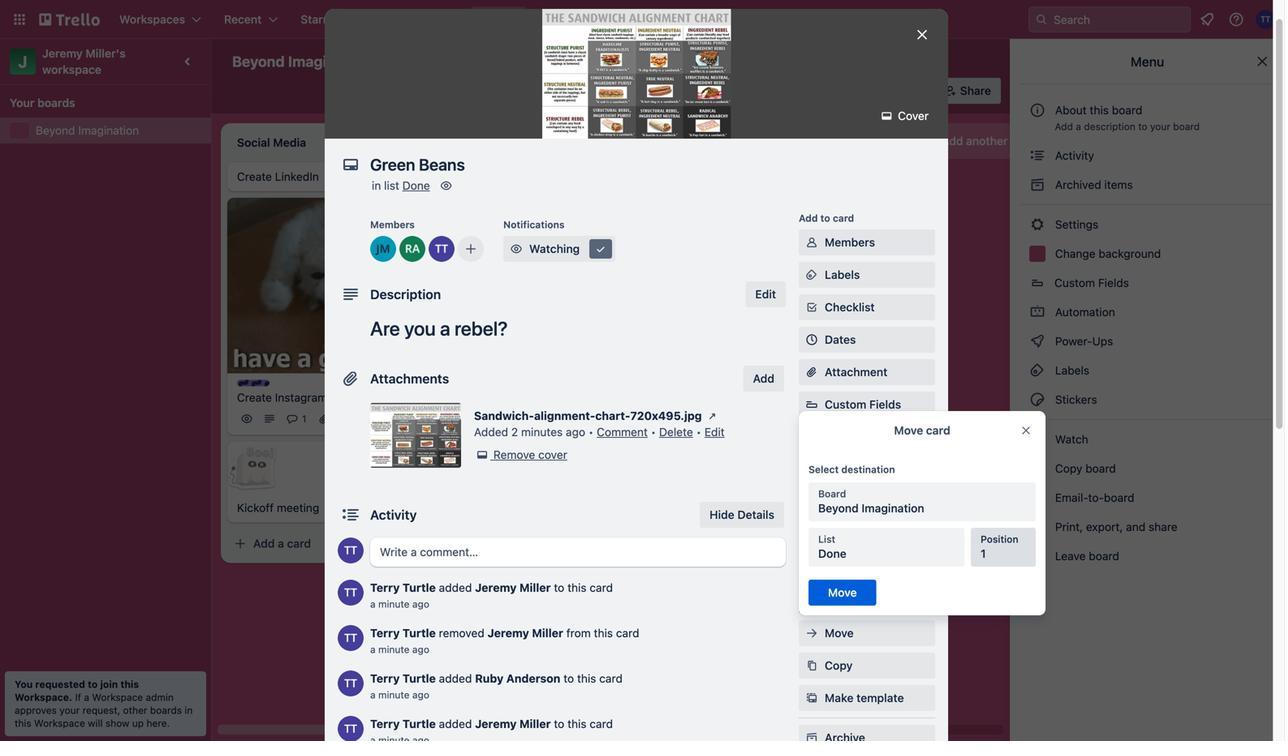 Task type: describe. For each thing, give the bounding box(es) containing it.
turtle for terry turtle added jeremy miller to this card a minute ago
[[402, 582, 436, 595]]

share button
[[937, 78, 1001, 104]]

watching button
[[503, 236, 615, 262]]

workspace
[[42, 63, 101, 76]]

1 vertical spatial list
[[384, 179, 399, 192]]

copy for copy
[[825, 660, 853, 673]]

sm image for checklist link
[[804, 300, 820, 316]]

edit button
[[745, 282, 786, 308]]

description
[[370, 287, 441, 302]]

board for board beyond imagination
[[818, 489, 846, 500]]

position 1
[[981, 534, 1018, 561]]

ups up 'board beyond imagination'
[[887, 463, 909, 477]]

ruby anderson (rubyanderson7) image right chart-
[[640, 393, 659, 413]]

beyond imagination link
[[36, 123, 201, 139]]

custom for menu
[[1055, 276, 1095, 290]]

terry for terry turtle added ruby anderson to this card a minute ago
[[370, 673, 400, 686]]

to-
[[1088, 492, 1104, 505]]

0 vertical spatial workspace
[[92, 692, 143, 704]]

beans
[[733, 354, 765, 367]]

sm image for power-ups link
[[1029, 334, 1046, 350]]

sm image for automation "button" on the top right of page
[[695, 78, 718, 101]]

position
[[981, 534, 1018, 546]]

j
[[18, 52, 27, 71]]

0 vertical spatial members
[[370, 219, 415, 231]]

meeting
[[277, 502, 319, 515]]

beyond inside 'board beyond imagination'
[[818, 502, 859, 515]]

create instagram link
[[237, 390, 425, 406]]

1 vertical spatial labels
[[1052, 364, 1089, 377]]

sm image for make template link
[[804, 691, 820, 707]]

this inside you requested to join this workspace.
[[120, 679, 139, 691]]

0 horizontal spatial 1
[[302, 414, 307, 425]]

boards inside if a workspace admin approves your request, other boards in this workspace will show up here.
[[150, 705, 182, 717]]

open information menu image
[[1228, 11, 1244, 28]]

board for board
[[578, 55, 610, 68]]

card inside terry turtle added ruby anderson to this card a minute ago
[[599, 673, 623, 686]]

delete link
[[659, 426, 693, 439]]

request,
[[82, 705, 120, 717]]

a minute ago link for terry turtle removed jeremy miller from this card a minute ago
[[370, 645, 429, 656]]

jeremy for terry turtle added jeremy miller to this card a minute ago
[[475, 582, 517, 595]]

terry turtle (terryturtle) image inside 'primary' element
[[1256, 10, 1275, 29]]

edit inside edit button
[[755, 288, 776, 301]]

1 horizontal spatial power-ups
[[799, 440, 852, 451]]

list inside add another list button
[[1011, 134, 1027, 148]]

join
[[100, 679, 118, 691]]

settings link
[[1020, 212, 1275, 238]]

watch link
[[1020, 427, 1275, 453]]

1 vertical spatial workspace
[[34, 718, 85, 730]]

card inside terry turtle removed jeremy miller from this card a minute ago
[[616, 627, 639, 641]]

add button button
[[799, 556, 935, 582]]

print, export, and share link
[[1020, 515, 1275, 541]]

details
[[737, 509, 774, 522]]

settings
[[1052, 218, 1098, 231]]

chart-
[[595, 410, 630, 423]]

instagram
[[275, 391, 327, 405]]

added
[[474, 426, 508, 439]]

minute for terry turtle removed jeremy miller from this card a minute ago
[[378, 645, 410, 656]]

make template link
[[799, 686, 935, 712]]

card inside terry turtle added jeremy miller to this card a minute ago
[[590, 582, 613, 595]]

sm image for watch link
[[1029, 432, 1046, 448]]

menu
[[1131, 54, 1164, 69]]

destination
[[841, 464, 895, 476]]

email-
[[1055, 492, 1088, 505]]

other
[[123, 705, 147, 717]]

sm image for automation link
[[1029, 304, 1046, 321]]

minute for terry turtle added ruby anderson to this card a minute ago
[[378, 690, 410, 701]]

leave board link
[[1020, 544, 1275, 570]]

2 horizontal spatial power-ups
[[1052, 335, 1116, 348]]

email-to-board link
[[1020, 485, 1275, 511]]

terry turtle added ruby anderson to this card a minute ago
[[370, 673, 623, 701]]

0 horizontal spatial edit
[[704, 426, 725, 439]]

move for move
[[825, 627, 854, 641]]

0 vertical spatial done
[[402, 179, 430, 192]]

added for ruby anderson
[[439, 673, 472, 686]]

jeremy inside jeremy miller's workspace
[[42, 47, 83, 60]]

you
[[404, 317, 436, 340]]

add inside button
[[942, 134, 963, 148]]

2 vertical spatial automation
[[799, 505, 854, 516]]

your
[[10, 96, 35, 110]]

create instagram
[[237, 391, 327, 405]]

to inside about this board add a description to your board
[[1138, 121, 1147, 132]]

this inside terry turtle added ruby anderson to this card a minute ago
[[577, 673, 596, 686]]

1 vertical spatial beyond imagination
[[36, 124, 139, 137]]

1 horizontal spatial activity
[[1052, 149, 1094, 162]]

a inside terry turtle removed jeremy miller from this card a minute ago
[[370, 645, 376, 656]]

comment
[[597, 426, 648, 439]]

Write a comment text field
[[370, 538, 786, 567]]

share
[[960, 84, 991, 97]]

minutes
[[521, 426, 563, 439]]

board up to-
[[1085, 462, 1116, 476]]

button
[[849, 562, 885, 576]]

add button
[[743, 366, 784, 392]]

1 vertical spatial automation
[[1052, 306, 1115, 319]]

export,
[[1086, 521, 1123, 534]]

search image
[[1035, 13, 1048, 26]]

print, export, and share
[[1052, 521, 1178, 534]]

imagination inside board name text box
[[288, 53, 371, 70]]

leave
[[1055, 550, 1086, 563]]

0 horizontal spatial boards
[[37, 96, 75, 110]]

jeremy miller's workspace
[[42, 47, 129, 76]]

social media button
[[799, 524, 935, 550]]

sandwich-alignment-chart-720x495.jpg
[[474, 410, 702, 423]]

background
[[1099, 247, 1161, 261]]

if
[[75, 692, 81, 704]]

sm image for copy board link
[[1029, 461, 1046, 477]]

up
[[132, 718, 144, 730]]

from
[[566, 627, 591, 641]]

2 vertical spatial miller
[[519, 718, 551, 731]]

green beans link
[[698, 353, 886, 369]]

1 horizontal spatial 1
[[763, 376, 768, 388]]

fields for add to card
[[869, 398, 901, 412]]

1 horizontal spatial in
[[372, 179, 381, 192]]

ups inside button
[[661, 84, 682, 97]]

your inside about this board add a description to your board
[[1150, 121, 1170, 132]]

kickoff
[[237, 502, 274, 515]]

template
[[856, 692, 904, 705]]

fields for menu
[[1098, 276, 1129, 290]]

2
[[511, 426, 518, 439]]

sm image for settings link
[[1029, 217, 1046, 233]]

removed
[[439, 627, 484, 641]]

0 vertical spatial labels link
[[799, 262, 935, 288]]

jeremy miller (jeremymiller198) image up description
[[370, 236, 396, 262]]

hide details link
[[700, 503, 784, 528]]

make
[[825, 692, 854, 705]]

social
[[825, 530, 857, 543]]

this inside terry turtle removed jeremy miller from this card a minute ago
[[594, 627, 613, 641]]

primary element
[[0, 0, 1285, 39]]

attachment
[[825, 366, 888, 379]]

archived
[[1055, 178, 1101, 192]]

edit link
[[704, 426, 725, 439]]

jeremy miller (jeremymiller198) image
[[870, 372, 890, 392]]

ruby anderson (rubyanderson7) image up description
[[399, 236, 425, 262]]

your boards
[[10, 96, 75, 110]]

imagination inside 'board beyond imagination'
[[862, 502, 924, 515]]

custom fields for menu
[[1055, 276, 1129, 290]]

requested
[[35, 679, 85, 691]]

0 horizontal spatial labels
[[825, 268, 860, 282]]

1 inside position 1
[[981, 548, 986, 561]]

cover
[[538, 449, 567, 462]]

sandwich-
[[474, 410, 534, 423]]

jeremy for terry turtle removed jeremy miller from this card a minute ago
[[488, 627, 529, 641]]

power- up 'board beyond imagination'
[[849, 463, 887, 477]]

select destination
[[809, 464, 895, 476]]

power-ups button
[[590, 78, 692, 104]]

and
[[1126, 521, 1146, 534]]

turtle for terry turtle added ruby anderson to this card a minute ago
[[402, 673, 436, 686]]

dates
[[825, 333, 856, 347]]

about
[[1055, 104, 1087, 117]]

sm image for watching button
[[508, 241, 524, 257]]

a inside about this board add a description to your board
[[1076, 121, 1081, 132]]

admin
[[146, 692, 174, 704]]

power-ups inside button
[[623, 84, 682, 97]]

custom fields for add to card
[[825, 398, 901, 412]]

ruby
[[475, 673, 503, 686]]

create for create instagram
[[237, 391, 272, 405]]

make template
[[825, 692, 904, 705]]

1 vertical spatial members
[[825, 236, 875, 249]]

1 horizontal spatial done
[[818, 548, 846, 561]]

0 horizontal spatial imagination
[[78, 124, 139, 137]]

attachments
[[370, 371, 449, 387]]

to inside terry turtle added jeremy miller to this card a minute ago
[[554, 582, 564, 595]]

to inside terry turtle added ruby anderson to this card a minute ago
[[564, 673, 574, 686]]

your boards with 1 items element
[[10, 93, 193, 113]]

3 added from the top
[[439, 718, 472, 731]]



Task type: vqa. For each thing, say whether or not it's contained in the screenshot.
"Add Board" icon
no



Task type: locate. For each thing, give the bounding box(es) containing it.
turtle for terry turtle added jeremy miller to this card
[[402, 718, 436, 731]]

None text field
[[362, 150, 898, 179]]

1 horizontal spatial labels
[[1052, 364, 1089, 377]]

0 vertical spatial board
[[578, 55, 610, 68]]

1 down position
[[981, 548, 986, 561]]

sm image inside move 'link'
[[804, 626, 820, 642]]

custom down attachment
[[825, 398, 866, 412]]

select
[[809, 464, 839, 476]]

board up activity link
[[1173, 121, 1200, 132]]

about this board add a description to your board
[[1055, 104, 1200, 132]]

0 vertical spatial beyond imagination
[[232, 53, 371, 70]]

sm image inside automation link
[[1029, 304, 1046, 321]]

create down color: purple, title: none icon
[[237, 391, 272, 405]]

a
[[1076, 121, 1081, 132], [440, 317, 450, 340], [739, 412, 745, 426], [508, 433, 515, 447], [278, 538, 284, 551], [370, 599, 376, 610], [370, 645, 376, 656], [370, 690, 376, 701], [84, 692, 89, 704]]

terry inside terry turtle added ruby anderson to this card a minute ago
[[370, 673, 400, 686]]

create for create linkedin
[[237, 170, 272, 183]]

board inside 'board beyond imagination'
[[818, 489, 846, 500]]

email-to-board
[[1052, 492, 1134, 505]]

1 horizontal spatial imagination
[[288, 53, 371, 70]]

1 vertical spatial boards
[[150, 705, 182, 717]]

create from template… image down '720x495.jpg'
[[646, 434, 659, 447]]

add a card
[[714, 412, 772, 426], [484, 433, 542, 447], [253, 538, 311, 551]]

ago for terry turtle removed jeremy miller from this card a minute ago
[[412, 645, 429, 656]]

custom fields button for menu
[[1020, 270, 1275, 296]]

1 horizontal spatial edit
[[755, 288, 776, 301]]

actions
[[799, 604, 835, 615]]

add button
[[825, 562, 885, 576]]

delete
[[659, 426, 693, 439]]

in
[[372, 179, 381, 192], [185, 705, 193, 717]]

labels up stickers
[[1052, 364, 1089, 377]]

terry turtle (terryturtle) image
[[429, 236, 455, 262], [825, 372, 844, 392], [594, 393, 614, 413], [386, 410, 406, 429], [338, 580, 364, 606], [338, 671, 364, 697], [338, 717, 364, 742]]

color: purple, title: none image
[[237, 380, 270, 387]]

custom for add to card
[[825, 398, 866, 412]]

ago inside terry turtle added jeremy miller to this card a minute ago
[[412, 599, 429, 610]]

minute inside terry turtle added jeremy miller to this card a minute ago
[[378, 599, 410, 610]]

0 horizontal spatial custom fields
[[825, 398, 901, 412]]

0 vertical spatial imagination
[[288, 53, 371, 70]]

sm image inside activity link
[[1029, 148, 1046, 164]]

beyond imagination inside board name text box
[[232, 53, 371, 70]]

1 vertical spatial done
[[818, 548, 846, 561]]

in left done link
[[372, 179, 381, 192]]

labels up checklist
[[825, 268, 860, 282]]

0 horizontal spatial move
[[825, 627, 854, 641]]

power-ups
[[623, 84, 682, 97], [1052, 335, 1116, 348], [799, 440, 852, 451]]

your down if
[[60, 705, 80, 717]]

power- inside button
[[623, 84, 661, 97]]

add a card up remove
[[484, 433, 542, 447]]

0 vertical spatial move
[[894, 424, 923, 438]]

automation inside "button"
[[718, 84, 780, 97]]

hide
[[710, 509, 734, 522]]

custom fields button
[[1020, 270, 1275, 296], [799, 397, 935, 413]]

boards down admin
[[150, 705, 182, 717]]

1 vertical spatial power-ups
[[1052, 335, 1116, 348]]

create from template… image
[[877, 413, 890, 426], [646, 434, 659, 447]]

board
[[578, 55, 610, 68], [818, 489, 846, 500]]

1 horizontal spatial custom fields
[[1055, 276, 1129, 290]]

0 vertical spatial your
[[1150, 121, 1170, 132]]

1 horizontal spatial beyond
[[232, 53, 285, 70]]

a inside terry turtle added jeremy miller to this card a minute ago
[[370, 599, 376, 610]]

sm image inside watch link
[[1029, 432, 1046, 448]]

1 horizontal spatial custom fields button
[[1020, 270, 1275, 296]]

miller down anderson
[[519, 718, 551, 731]]

jeremy inside terry turtle removed jeremy miller from this card a minute ago
[[488, 627, 529, 641]]

0 vertical spatial custom fields
[[1055, 276, 1129, 290]]

1 horizontal spatial members
[[825, 236, 875, 249]]

rebel?
[[455, 317, 508, 340]]

1 horizontal spatial add a card button
[[458, 427, 640, 453]]

to up activity link
[[1138, 121, 1147, 132]]

power-ups up stickers
[[1052, 335, 1116, 348]]

1 a minute ago link from the top
[[370, 599, 429, 610]]

0 vertical spatial create
[[237, 170, 272, 183]]

members down "in list done"
[[370, 219, 415, 231]]

in inside if a workspace admin approves your request, other boards in this workspace will show up here.
[[185, 705, 193, 717]]

ago for terry turtle added jeremy miller to this card a minute ago
[[412, 599, 429, 610]]

sm image for move 'link'
[[804, 626, 820, 642]]

leave board
[[1052, 550, 1119, 563]]

add a card for middle add a card button
[[484, 433, 542, 447]]

minute for terry turtle added jeremy miller to this card a minute ago
[[378, 599, 410, 610]]

edit right the delete link
[[704, 426, 725, 439]]

jeremy up workspace in the left top of the page
[[42, 47, 83, 60]]

ago inside terry turtle removed jeremy miller from this card a minute ago
[[412, 645, 429, 656]]

miller inside terry turtle added jeremy miller to this card a minute ago
[[519, 582, 551, 595]]

0 horizontal spatial your
[[60, 705, 80, 717]]

a inside terry turtle added ruby anderson to this card a minute ago
[[370, 690, 376, 701]]

1 horizontal spatial boards
[[150, 705, 182, 717]]

1 horizontal spatial labels link
[[1020, 358, 1275, 384]]

terry for terry turtle added jeremy miller to this card a minute ago
[[370, 582, 400, 595]]

1 vertical spatial create from template… image
[[646, 434, 659, 447]]

miller for to this card
[[519, 582, 551, 595]]

2 terry from the top
[[370, 627, 400, 641]]

2 horizontal spatial automation
[[1052, 306, 1115, 319]]

sm image inside settings link
[[1029, 217, 1046, 233]]

1 horizontal spatial move
[[894, 424, 923, 438]]

sm image for stickers link
[[1029, 392, 1046, 408]]

sm image inside leave board link
[[1029, 549, 1046, 565]]

this inside about this board add a description to your board
[[1090, 104, 1109, 117]]

activity link
[[1020, 143, 1275, 169]]

add a card down kickoff meeting
[[253, 538, 311, 551]]

move down actions on the bottom of page
[[825, 627, 854, 641]]

0 notifications image
[[1197, 10, 1217, 29]]

minute
[[378, 599, 410, 610], [378, 645, 410, 656], [378, 690, 410, 701]]

sm image for "members" link
[[804, 235, 820, 251]]

labels link down power-ups link
[[1020, 358, 1275, 384]]

move card
[[894, 424, 950, 438]]

custom
[[1055, 276, 1095, 290], [825, 398, 866, 412]]

kickoff meeting
[[237, 502, 319, 515]]

1 vertical spatial edit
[[704, 426, 725, 439]]

in list done
[[372, 179, 430, 192]]

create inside create instagram link
[[237, 391, 272, 405]]

items
[[1104, 178, 1133, 192]]

sm image for activity link
[[1029, 148, 1046, 164]]

sm image inside power-ups link
[[1029, 334, 1046, 350]]

custom fields button up automation link
[[1020, 270, 1275, 296]]

0 vertical spatial edit
[[755, 288, 776, 301]]

to inside you requested to join this workspace.
[[88, 679, 98, 691]]

0 vertical spatial list
[[1011, 134, 1027, 148]]

board inside 'link'
[[1104, 492, 1134, 505]]

copy board link
[[1020, 456, 1275, 482]]

add inside about this board add a description to your board
[[1055, 121, 1073, 132]]

0 vertical spatial in
[[372, 179, 381, 192]]

added for jeremy miller
[[439, 582, 472, 595]]

checklist
[[825, 301, 875, 314]]

0 horizontal spatial automation
[[718, 84, 780, 97]]

add a card button down 'add' button
[[688, 406, 870, 432]]

1 horizontal spatial custom
[[1055, 276, 1095, 290]]

board beyond imagination
[[818, 489, 924, 515]]

board down export,
[[1089, 550, 1119, 563]]

Search field
[[1048, 7, 1190, 32]]

miller inside terry turtle removed jeremy miller from this card a minute ago
[[532, 627, 563, 641]]

0 horizontal spatial activity
[[370, 508, 417, 523]]

turtle inside terry turtle added ruby anderson to this card a minute ago
[[402, 673, 436, 686]]

0 vertical spatial 1
[[763, 376, 768, 388]]

added
[[439, 582, 472, 595], [439, 673, 472, 686], [439, 718, 472, 731]]

automation button
[[695, 78, 790, 104]]

minute inside terry turtle added ruby anderson to this card a minute ago
[[378, 690, 410, 701]]

sm image inside "members" link
[[804, 235, 820, 251]]

2 vertical spatial a minute ago link
[[370, 690, 429, 701]]

list
[[818, 534, 835, 546]]

you requested to join this workspace.
[[15, 679, 139, 704]]

1 vertical spatial move
[[825, 627, 854, 641]]

2 vertical spatial beyond
[[818, 502, 859, 515]]

alignment-
[[534, 410, 595, 423]]

here.
[[146, 718, 170, 730]]

custom down change
[[1055, 276, 1095, 290]]

print,
[[1055, 521, 1083, 534]]

move link
[[799, 621, 935, 647]]

workspace down the approves
[[34, 718, 85, 730]]

board link
[[550, 49, 620, 75]]

2 vertical spatial added
[[439, 718, 472, 731]]

2 horizontal spatial add a card button
[[688, 406, 870, 432]]

0 horizontal spatial list
[[384, 179, 399, 192]]

sm image for the cover link
[[879, 108, 895, 124]]

beyond
[[232, 53, 285, 70], [36, 124, 75, 137], [818, 502, 859, 515]]

1 vertical spatial fields
[[869, 398, 901, 412]]

miller
[[519, 582, 551, 595], [532, 627, 563, 641], [519, 718, 551, 731]]

ruby anderson (rubyanderson7) image up cover
[[910, 80, 932, 102]]

done link
[[402, 179, 430, 192]]

1 horizontal spatial workspace
[[92, 692, 143, 704]]

add members to card image
[[464, 241, 477, 257]]

activity up create from template… image
[[370, 508, 417, 523]]

added inside terry turtle added ruby anderson to this card a minute ago
[[439, 673, 472, 686]]

0 vertical spatial fields
[[1098, 276, 1129, 290]]

move inside move 'link'
[[825, 627, 854, 641]]

1 vertical spatial 1
[[302, 414, 307, 425]]

this inside terry turtle added jeremy miller to this card a minute ago
[[567, 582, 587, 595]]

create from template… image for middle add a card button
[[646, 434, 659, 447]]

0 horizontal spatial create from template… image
[[646, 434, 659, 447]]

jeremy miller (jeremymiller198) image
[[889, 80, 911, 102], [370, 236, 396, 262], [617, 393, 636, 413], [409, 410, 429, 429]]

copy link
[[799, 653, 935, 679]]

labels
[[825, 268, 860, 282], [1052, 364, 1089, 377]]

jeremy down terry turtle added jeremy miller to this card a minute ago
[[488, 627, 529, 641]]

members link
[[799, 230, 935, 256]]

sm image for email-to-board 'link'
[[1029, 490, 1046, 507]]

terry inside terry turtle removed jeremy miller from this card a minute ago
[[370, 627, 400, 641]]

2 vertical spatial 1
[[981, 548, 986, 561]]

1 horizontal spatial board
[[818, 489, 846, 500]]

sm image for archived items "link" at the right top of page
[[1029, 177, 1046, 193]]

sm image inside print, export, and share link
[[1029, 520, 1046, 536]]

list right another
[[1011, 134, 1027, 148]]

0 vertical spatial boards
[[37, 96, 75, 110]]

sm image inside copy link
[[804, 658, 820, 675]]

0 vertical spatial beyond
[[232, 53, 285, 70]]

3 minute from the top
[[378, 690, 410, 701]]

edit up beans
[[755, 288, 776, 301]]

sm image inside automation "button"
[[695, 78, 718, 101]]

add another list
[[942, 134, 1027, 148]]

copy up make
[[825, 660, 853, 673]]

0 horizontal spatial power-ups
[[623, 84, 682, 97]]

to down anderson
[[554, 718, 564, 731]]

sm image inside the cover link
[[879, 108, 895, 124]]

1 vertical spatial custom fields
[[825, 398, 901, 412]]

miller left the from
[[532, 627, 563, 641]]

1 horizontal spatial copy
[[1055, 462, 1082, 476]]

custom fields button down jeremy miller (jeremymiller198) image
[[799, 397, 935, 413]]

show
[[105, 718, 129, 730]]

0 vertical spatial custom fields button
[[1020, 270, 1275, 296]]

2 horizontal spatial 1
[[981, 548, 986, 561]]

ruby anderson (rubyanderson7) image
[[910, 80, 932, 102], [399, 236, 425, 262], [848, 372, 867, 392], [640, 393, 659, 413]]

are you a rebel?
[[370, 317, 508, 340]]

jeremy inside terry turtle added jeremy miller to this card a minute ago
[[475, 582, 517, 595]]

move up destination
[[894, 424, 923, 438]]

1 vertical spatial imagination
[[78, 124, 139, 137]]

workspace
[[92, 692, 143, 704], [34, 718, 85, 730]]

move for move card
[[894, 424, 923, 438]]

done
[[402, 179, 430, 192], [818, 548, 846, 561]]

customize views image
[[628, 54, 644, 70]]

1 vertical spatial beyond
[[36, 124, 75, 137]]

jeremy miller (jeremymiller198) image up the cover link
[[889, 80, 911, 102]]

sm image inside make template link
[[804, 691, 820, 707]]

create left the linkedin at the top
[[237, 170, 272, 183]]

1 down instagram
[[302, 414, 307, 425]]

terry turtle added jeremy miller to this card a minute ago
[[370, 582, 613, 610]]

create inside create linkedin link
[[237, 170, 272, 183]]

create from template… image
[[416, 538, 429, 551]]

custom fields down jeremy miller (jeremymiller198) image
[[825, 398, 901, 412]]

board left customize views image at top
[[578, 55, 610, 68]]

1 horizontal spatial list
[[1011, 134, 1027, 148]]

list left done link
[[384, 179, 399, 192]]

jeremy up terry turtle removed jeremy miller from this card a minute ago
[[475, 582, 517, 595]]

added left ruby
[[439, 673, 472, 686]]

2 create from the top
[[237, 391, 272, 405]]

copy up email-
[[1055, 462, 1082, 476]]

sm image inside archived items "link"
[[1029, 177, 1046, 193]]

1 terry from the top
[[370, 582, 400, 595]]

change background
[[1052, 247, 1161, 261]]

jeremy down terry turtle added ruby anderson to this card a minute ago
[[475, 718, 517, 731]]

copy
[[1055, 462, 1082, 476], [825, 660, 853, 673]]

added down terry turtle added ruby anderson to this card a minute ago
[[439, 718, 472, 731]]

miller for from this card
[[532, 627, 563, 641]]

0 horizontal spatial beyond
[[36, 124, 75, 137]]

approves
[[15, 705, 57, 717]]

miller down write a comment text field
[[519, 582, 551, 595]]

board up 'description'
[[1112, 104, 1142, 117]]

you
[[15, 679, 33, 691]]

power- up stickers
[[1055, 335, 1092, 348]]

move
[[894, 424, 923, 438], [825, 627, 854, 641]]

will
[[88, 718, 103, 730]]

terry for terry turtle added jeremy miller to this card
[[370, 718, 400, 731]]

terry
[[370, 582, 400, 595], [370, 627, 400, 641], [370, 673, 400, 686], [370, 718, 400, 731]]

to up "members" link
[[820, 213, 830, 224]]

in right other
[[185, 705, 193, 717]]

stickers
[[1052, 393, 1097, 407]]

archived items
[[1052, 178, 1133, 192]]

ruby anderson (rubyanderson7) image left jeremy miller (jeremymiller198) image
[[848, 372, 867, 392]]

0 horizontal spatial add a card button
[[227, 531, 409, 557]]

sm image
[[879, 108, 895, 124], [1029, 148, 1046, 164], [1029, 217, 1046, 233], [804, 235, 820, 251], [508, 241, 524, 257], [593, 241, 609, 257], [804, 300, 820, 316], [1029, 304, 1046, 321], [1029, 334, 1046, 350], [1029, 392, 1046, 408], [704, 408, 721, 425], [1029, 432, 1046, 448], [1029, 490, 1046, 507], [1029, 520, 1046, 536], [804, 626, 820, 642], [804, 691, 820, 707], [804, 731, 820, 742]]

custom fields down change background
[[1055, 276, 1129, 290]]

fields down change background
[[1098, 276, 1129, 290]]

minute inside terry turtle removed jeremy miller from this card a minute ago
[[378, 645, 410, 656]]

0 horizontal spatial custom
[[825, 398, 866, 412]]

workspace down the join
[[92, 692, 143, 704]]

a minute ago link for terry turtle added jeremy miller to this card a minute ago
[[370, 599, 429, 610]]

sm image inside stickers link
[[1029, 392, 1046, 408]]

board up 'print, export, and share'
[[1104, 492, 1134, 505]]

members down add to card
[[825, 236, 875, 249]]

to down write a comment text field
[[554, 582, 564, 595]]

1 vertical spatial labels link
[[1020, 358, 1275, 384]]

to right anderson
[[564, 673, 574, 686]]

add a card button down kickoff meeting link
[[227, 531, 409, 557]]

back to home image
[[39, 6, 100, 32]]

1 vertical spatial in
[[185, 705, 193, 717]]

0 horizontal spatial labels link
[[799, 262, 935, 288]]

None submit
[[809, 580, 876, 606]]

ups left automation "button" on the top right of page
[[661, 84, 682, 97]]

sm image for remove cover link at the bottom left of the page
[[474, 447, 490, 464]]

create from template… image down jeremy miller (jeremymiller198) image
[[877, 413, 890, 426]]

sm image for leave board link
[[1029, 549, 1046, 565]]

0 horizontal spatial in
[[185, 705, 193, 717]]

sm image for copy link
[[804, 658, 820, 675]]

add another list button
[[912, 123, 1133, 159]]

turtle
[[402, 582, 436, 595], [402, 627, 436, 641], [402, 673, 436, 686], [402, 718, 436, 731]]

a inside if a workspace admin approves your request, other boards in this workspace will show up here.
[[84, 692, 89, 704]]

ups up select destination
[[833, 440, 852, 451]]

1 vertical spatial added
[[439, 673, 472, 686]]

add a card for the leftmost add a card button
[[253, 538, 311, 551]]

dates button
[[799, 327, 935, 353]]

watch
[[1052, 433, 1091, 446]]

list done
[[818, 534, 846, 561]]

copy board
[[1052, 462, 1116, 476]]

green beans
[[698, 354, 765, 367]]

terry for terry turtle removed jeremy miller from this card a minute ago
[[370, 627, 400, 641]]

add a card button down alignment-
[[458, 427, 640, 453]]

power- up select at the right bottom of page
[[799, 440, 833, 451]]

0 vertical spatial miller
[[519, 582, 551, 595]]

automation
[[718, 84, 780, 97], [1052, 306, 1115, 319], [799, 505, 854, 516]]

sm image inside copy board link
[[1029, 461, 1046, 477]]

added inside terry turtle added jeremy miller to this card a minute ago
[[439, 582, 472, 595]]

0 horizontal spatial members
[[370, 219, 415, 231]]

2 minute from the top
[[378, 645, 410, 656]]

turtle for terry turtle removed jeremy miller from this card a minute ago
[[402, 627, 436, 641]]

remove
[[493, 449, 535, 462]]

activity up archived
[[1052, 149, 1094, 162]]

a minute ago link
[[370, 599, 429, 610], [370, 645, 429, 656], [370, 690, 429, 701]]

0 vertical spatial activity
[[1052, 149, 1094, 162]]

custom fields button for add to card
[[799, 397, 935, 413]]

2 vertical spatial power-ups
[[799, 440, 852, 451]]

fields down jeremy miller (jeremymiller198) image
[[869, 398, 901, 412]]

copy for copy board
[[1055, 462, 1082, 476]]

add a card for right add a card button
[[714, 412, 772, 426]]

3 a minute ago link from the top
[[370, 690, 429, 701]]

power-ups up select at the right bottom of page
[[799, 440, 852, 451]]

add a card up edit link
[[714, 412, 772, 426]]

1 vertical spatial your
[[60, 705, 80, 717]]

power-ups down customize views image at top
[[623, 84, 682, 97]]

3 turtle from the top
[[402, 673, 436, 686]]

ups down automation link
[[1092, 335, 1113, 348]]

2 a minute ago link from the top
[[370, 645, 429, 656]]

1 added from the top
[[439, 582, 472, 595]]

your inside if a workspace admin approves your request, other boards in this workspace will show up here.
[[60, 705, 80, 717]]

4 turtle from the top
[[402, 718, 436, 731]]

1 turtle from the top
[[402, 582, 436, 595]]

0 vertical spatial a minute ago link
[[370, 599, 429, 610]]

cover link
[[874, 103, 938, 129]]

1 vertical spatial activity
[[370, 508, 417, 523]]

social media
[[825, 530, 893, 543]]

added up removed
[[439, 582, 472, 595]]

your up activity link
[[1150, 121, 1170, 132]]

terry inside terry turtle added jeremy miller to this card a minute ago
[[370, 582, 400, 595]]

2 vertical spatial minute
[[378, 690, 410, 701]]

1 horizontal spatial add a card
[[484, 433, 542, 447]]

power- down customize views image at top
[[623, 84, 661, 97]]

comment link
[[597, 426, 648, 439]]

1 horizontal spatial automation
[[799, 505, 854, 516]]

board down select at the right bottom of page
[[818, 489, 846, 500]]

sm image inside email-to-board 'link'
[[1029, 490, 1046, 507]]

this
[[1090, 104, 1109, 117], [567, 582, 587, 595], [594, 627, 613, 641], [577, 673, 596, 686], [120, 679, 139, 691], [567, 718, 587, 731], [15, 718, 31, 730]]

ago for terry turtle added ruby anderson to this card a minute ago
[[412, 690, 429, 701]]

sm image
[[695, 78, 718, 101], [1029, 177, 1046, 193], [438, 178, 454, 194], [804, 267, 820, 283], [1029, 363, 1046, 379], [474, 447, 490, 464], [1029, 461, 1046, 477], [1029, 549, 1046, 565], [804, 658, 820, 675]]

Board name text field
[[224, 49, 379, 75]]

terry turtle added jeremy miller to this card
[[370, 718, 613, 731]]

sm image for print, export, and share link
[[1029, 520, 1046, 536]]

0 vertical spatial minute
[[378, 599, 410, 610]]

if a workspace admin approves your request, other boards in this workspace will show up here.
[[15, 692, 193, 730]]

sm image inside checklist link
[[804, 300, 820, 316]]

0 horizontal spatial add a card
[[253, 538, 311, 551]]

description
[[1084, 121, 1135, 132]]

create from template… image for right add a card button
[[877, 413, 890, 426]]

0 horizontal spatial custom fields button
[[799, 397, 935, 413]]

1 minute from the top
[[378, 599, 410, 610]]

1 create from the top
[[237, 170, 272, 183]]

jeremy miller (jeremymiller198) image up comment link
[[617, 393, 636, 413]]

this inside if a workspace admin approves your request, other boards in this workspace will show up here.
[[15, 718, 31, 730]]

boards right your
[[37, 96, 75, 110]]

jeremy miller (jeremymiller198) image down attachments
[[409, 410, 429, 429]]

fields
[[1098, 276, 1129, 290], [869, 398, 901, 412]]

0 vertical spatial create from template… image
[[877, 413, 890, 426]]

to left the join
[[88, 679, 98, 691]]

terry turtle (terryturtle) image
[[1256, 10, 1275, 29], [868, 80, 890, 102], [338, 538, 364, 564], [338, 626, 364, 652]]

1 down beans
[[763, 376, 768, 388]]

2 added from the top
[[439, 673, 472, 686]]

terry turtle removed jeremy miller from this card a minute ago
[[370, 627, 639, 656]]

1 vertical spatial a minute ago link
[[370, 645, 429, 656]]

1 vertical spatial minute
[[378, 645, 410, 656]]

your
[[1150, 121, 1170, 132], [60, 705, 80, 717]]

labels link down "members" link
[[799, 262, 935, 288]]

0 vertical spatial copy
[[1055, 462, 1082, 476]]

0 vertical spatial power-ups
[[623, 84, 682, 97]]

turtle inside terry turtle added jeremy miller to this card a minute ago
[[402, 582, 436, 595]]

a minute ago link for terry turtle added ruby anderson to this card a minute ago
[[370, 690, 429, 701]]

turtle inside terry turtle removed jeremy miller from this card a minute ago
[[402, 627, 436, 641]]

jeremy for terry turtle added jeremy miller to this card
[[475, 718, 517, 731]]

4 terry from the top
[[370, 718, 400, 731]]

3 terry from the top
[[370, 673, 400, 686]]

beyond inside board name text box
[[232, 53, 285, 70]]

1 vertical spatial create
[[237, 391, 272, 405]]

2 turtle from the top
[[402, 627, 436, 641]]

0 vertical spatial custom
[[1055, 276, 1095, 290]]

1 horizontal spatial create from template… image
[[877, 413, 890, 426]]

edit
[[755, 288, 776, 301], [704, 426, 725, 439]]

ago inside terry turtle added ruby anderson to this card a minute ago
[[412, 690, 429, 701]]



